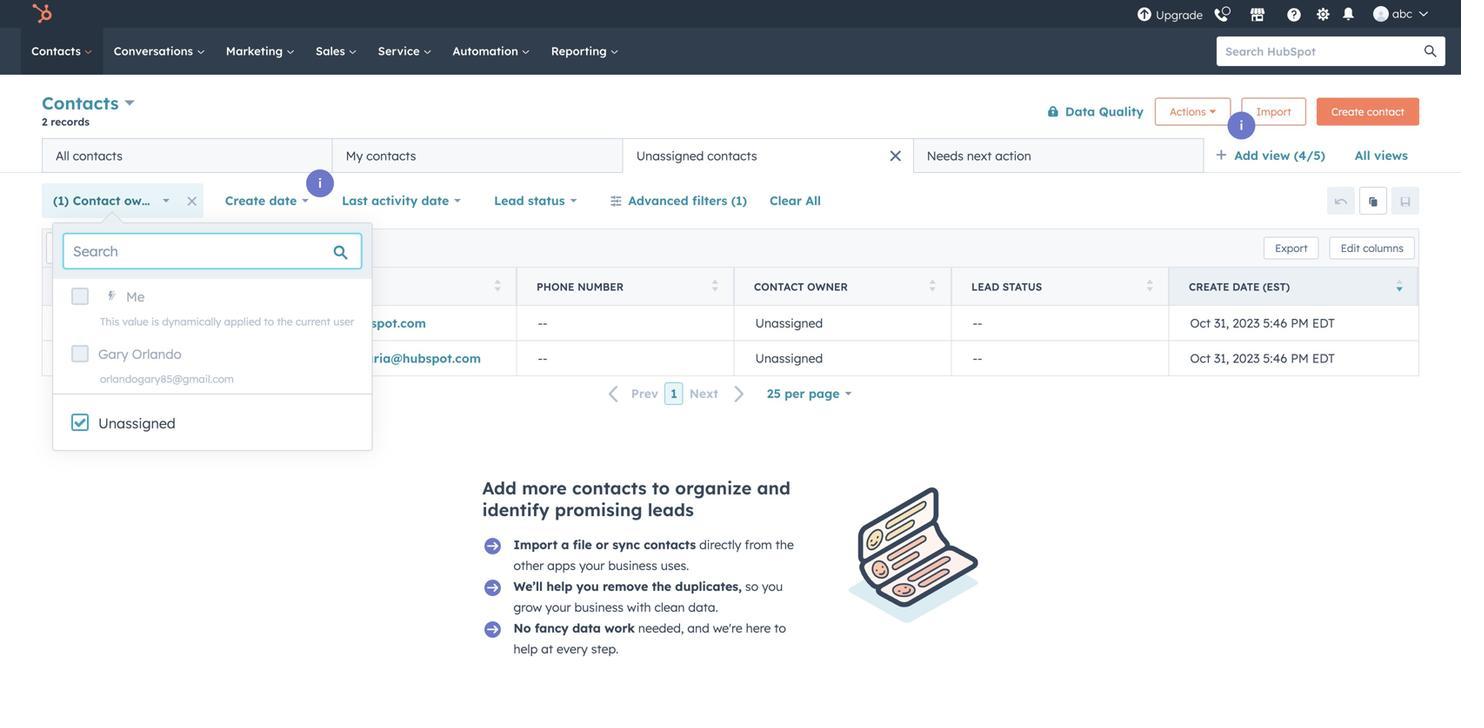 Task type: vqa. For each thing, say whether or not it's contained in the screenshot.
the to the bottom
yes



Task type: describe. For each thing, give the bounding box(es) containing it.
business inside so you grow your business with clean data.
[[575, 600, 624, 616]]

oct 31, 2023 5:46 pm edt for emailmaria@hubspot.com
[[1191, 351, 1335, 366]]

(1) inside dropdown button
[[53, 193, 69, 208]]

marketplaces button
[[1240, 0, 1276, 28]]

0 vertical spatial contacts
[[31, 44, 84, 58]]

lead status
[[494, 193, 565, 208]]

1 horizontal spatial contact
[[754, 281, 804, 294]]

sales link
[[305, 28, 368, 75]]

list box containing me
[[53, 279, 372, 394]]

emailmaria@hubspot.com
[[321, 351, 481, 366]]

contacts inside popup button
[[42, 92, 119, 114]]

add view (4/5) button
[[1205, 138, 1344, 173]]

step.
[[591, 642, 619, 657]]

emailmaria@hubspot.com link
[[321, 351, 481, 366]]

calling icon button
[[1207, 1, 1236, 27]]

lead for lead status
[[972, 281, 1000, 294]]

2023 for emailmaria@hubspot.com
[[1233, 351, 1260, 366]]

press to sort. element for contact owner
[[930, 280, 936, 295]]

export
[[1276, 242, 1308, 255]]

other
[[514, 559, 544, 574]]

25
[[767, 386, 781, 402]]

31, for emailmaria@hubspot.com
[[1215, 351, 1230, 366]]

service link
[[368, 28, 442, 75]]

actions button
[[1156, 98, 1232, 126]]

descending sort. press to sort ascending. image
[[1397, 280, 1403, 292]]

import for import
[[1257, 105, 1292, 118]]

all views
[[1356, 148, 1409, 163]]

abc
[[1393, 7, 1413, 21]]

Search name, phone, email addresses, or company search field
[[46, 233, 251, 264]]

marketplaces image
[[1250, 8, 1266, 23]]

press to sort. element for lead status
[[1147, 280, 1154, 295]]

add for add view (4/5)
[[1235, 148, 1259, 163]]

directly
[[700, 538, 742, 553]]

no fancy data work
[[514, 621, 635, 636]]

pm for bh@hubspot.com
[[1291, 316, 1309, 331]]

(sample for johnson
[[229, 351, 279, 366]]

contact) for bh@hubspot.com
[[281, 316, 333, 331]]

(sample for halligan
[[227, 316, 277, 331]]

records
[[51, 115, 90, 128]]

bh@hubspot.com link
[[321, 316, 426, 331]]

so
[[746, 579, 759, 595]]

marketing
[[226, 44, 286, 58]]

settings link
[[1313, 5, 1335, 23]]

search image
[[1425, 45, 1437, 57]]

unassigned button for emailmaria@hubspot.com
[[734, 341, 952, 376]]

needed,
[[639, 621, 684, 636]]

press to sort. element for phone number
[[712, 280, 719, 295]]

sales
[[316, 44, 349, 58]]

brian halligan (sample contact)
[[134, 316, 333, 331]]

create contact
[[1332, 105, 1405, 118]]

current
[[296, 315, 331, 328]]

contacts inside "add more contacts to organize and identify promising leads"
[[572, 478, 647, 499]]

so you grow your business with clean data.
[[514, 579, 783, 616]]

lead status
[[972, 281, 1043, 294]]

menu containing abc
[[1136, 0, 1441, 28]]

import button
[[1242, 98, 1307, 126]]

needs next action button
[[914, 138, 1205, 173]]

Search HubSpot search field
[[1217, 37, 1430, 66]]

clear all
[[770, 193, 821, 208]]

prev
[[631, 386, 659, 402]]

contact owner
[[754, 281, 848, 294]]

next
[[967, 148, 992, 164]]

is
[[151, 315, 159, 328]]

status
[[528, 193, 565, 208]]

remove
[[603, 579, 648, 595]]

business inside the directly from the other apps your business uses.
[[608, 559, 658, 574]]

conversations link
[[103, 28, 216, 75]]

contacts for unassigned contacts
[[708, 148, 757, 164]]

to inside needed, and we're here to help at every step.
[[775, 621, 786, 636]]

oct 31, 2023 5:46 pm edt for bh@hubspot.com
[[1191, 316, 1335, 331]]

we'll
[[514, 579, 543, 595]]

date inside popup button
[[422, 193, 449, 208]]

or
[[596, 538, 609, 553]]

we're
[[713, 621, 743, 636]]

notifications button
[[1338, 5, 1360, 23]]

your inside so you grow your business with clean data.
[[546, 600, 571, 616]]

edit columns
[[1341, 242, 1404, 255]]

(1) contact owner button
[[42, 184, 181, 218]]

apps
[[548, 559, 576, 574]]

hubspot image
[[31, 3, 52, 24]]

2 records
[[42, 115, 90, 128]]

i for middle 'i' button
[[318, 176, 322, 191]]

we'll help you remove the duplicates,
[[514, 579, 742, 595]]

uses.
[[661, 559, 689, 574]]

orlandogary85@gmail.com
[[100, 373, 234, 386]]

no
[[514, 621, 531, 636]]

unassigned down orlandogary85@gmail.com
[[98, 415, 176, 432]]

(1) inside button
[[731, 193, 747, 208]]

create date button
[[214, 184, 320, 218]]

edit
[[1341, 242, 1361, 255]]

maria
[[134, 351, 170, 366]]

and inside needed, and we're here to help at every step.
[[688, 621, 710, 636]]

the inside the directly from the other apps your business uses.
[[776, 538, 794, 553]]

directly from the other apps your business uses.
[[514, 538, 794, 574]]

descending sort. press to sort ascending. element
[[1397, 280, 1403, 295]]

settings image
[[1316, 7, 1332, 23]]

email
[[319, 281, 354, 294]]

1 horizontal spatial all
[[806, 193, 821, 208]]

2 horizontal spatial i button
[[1228, 112, 1256, 140]]

view
[[1263, 148, 1291, 163]]

1 button
[[665, 383, 684, 405]]

pm for emailmaria@hubspot.com
[[1291, 351, 1309, 366]]

reporting
[[551, 44, 610, 58]]

to inside list box
[[264, 315, 274, 328]]

applied
[[224, 315, 261, 328]]

this value is dynamically applied to the current user
[[100, 315, 354, 328]]

(est)
[[1263, 281, 1291, 294]]

add for add more contacts to organize and identify promising leads
[[482, 478, 517, 499]]

contacts for all contacts
[[73, 148, 123, 164]]

from
[[745, 538, 772, 553]]

per
[[785, 386, 805, 402]]

1 horizontal spatial owner
[[808, 281, 848, 294]]

clean
[[655, 600, 685, 616]]

contacts banner
[[42, 89, 1420, 138]]

promising
[[555, 499, 643, 521]]

organize
[[675, 478, 752, 499]]

Search search field
[[64, 234, 361, 269]]

johnson
[[174, 351, 225, 366]]



Task type: locate. For each thing, give the bounding box(es) containing it.
2 oct from the top
[[1191, 351, 1211, 366]]

2 horizontal spatial the
[[776, 538, 794, 553]]

contact) down current
[[283, 351, 335, 366]]

data
[[1066, 104, 1096, 119]]

unassigned button for bh@hubspot.com
[[734, 306, 952, 341]]

0 horizontal spatial you
[[577, 579, 599, 595]]

you left remove
[[577, 579, 599, 595]]

0 vertical spatial oct
[[1191, 316, 1211, 331]]

actions
[[1170, 105, 1207, 118]]

abc button
[[1364, 0, 1439, 28]]

oct
[[1191, 316, 1211, 331], [1191, 351, 1211, 366]]

1 vertical spatial edt
[[1313, 351, 1335, 366]]

add inside button
[[1235, 148, 1259, 163]]

my contacts button
[[332, 138, 623, 173]]

1 vertical spatial oct
[[1191, 351, 1211, 366]]

0 horizontal spatial import
[[514, 538, 558, 553]]

create up search search box
[[225, 193, 266, 208]]

owner inside dropdown button
[[124, 193, 162, 208]]

action
[[996, 148, 1032, 164]]

the up clean
[[652, 579, 672, 595]]

advanced
[[629, 193, 689, 208]]

to inside "add more contacts to organize and identify promising leads"
[[652, 478, 670, 499]]

the
[[277, 315, 293, 328], [776, 538, 794, 553], [652, 579, 672, 595]]

1 horizontal spatial the
[[652, 579, 672, 595]]

0 vertical spatial 2023
[[1233, 316, 1260, 331]]

conversations
[[114, 44, 196, 58]]

the right from
[[776, 538, 794, 553]]

(sample down applied
[[229, 351, 279, 366]]

help button
[[1280, 4, 1310, 23]]

your down file
[[579, 559, 605, 574]]

edt for bh@hubspot.com
[[1313, 316, 1335, 331]]

0 horizontal spatial help
[[514, 642, 538, 657]]

press to sort. image for contact
[[930, 280, 936, 292]]

1 vertical spatial contact)
[[283, 351, 335, 366]]

unassigned
[[637, 148, 704, 164], [756, 316, 823, 331], [756, 351, 823, 366], [98, 415, 176, 432]]

0 vertical spatial and
[[757, 478, 791, 499]]

marketing link
[[216, 28, 305, 75]]

0 vertical spatial contact
[[73, 193, 120, 208]]

1 vertical spatial owner
[[808, 281, 848, 294]]

2 press to sort. element from the left
[[495, 280, 501, 295]]

1 vertical spatial 31,
[[1215, 351, 1230, 366]]

0 vertical spatial oct 31, 2023 5:46 pm edt
[[1191, 316, 1335, 331]]

1 edt from the top
[[1313, 316, 1335, 331]]

1 vertical spatial and
[[688, 621, 710, 636]]

0 horizontal spatial the
[[277, 315, 293, 328]]

identify
[[482, 499, 550, 521]]

1 vertical spatial 2023
[[1233, 351, 1260, 366]]

2 horizontal spatial all
[[1356, 148, 1371, 163]]

lead inside lead status popup button
[[494, 193, 524, 208]]

1 vertical spatial oct 31, 2023 5:46 pm edt
[[1191, 351, 1335, 366]]

edt
[[1313, 316, 1335, 331], [1313, 351, 1335, 366]]

at
[[541, 642, 553, 657]]

the inside list box
[[277, 315, 293, 328]]

last activity date button
[[331, 184, 473, 218]]

brian halligan (sample contact) link
[[134, 316, 333, 331]]

press to sort. image for lead
[[1147, 280, 1154, 292]]

0 horizontal spatial i
[[80, 260, 84, 275]]

1 horizontal spatial i button
[[306, 170, 334, 198]]

0 horizontal spatial (1)
[[53, 193, 69, 208]]

import up view
[[1257, 105, 1292, 118]]

1 oct from the top
[[1191, 316, 1211, 331]]

1 vertical spatial lead
[[972, 281, 1000, 294]]

service
[[378, 44, 423, 58]]

clear all button
[[759, 184, 833, 218]]

create for create contact
[[1332, 105, 1365, 118]]

2 vertical spatial i
[[80, 260, 84, 275]]

notifications image
[[1341, 7, 1357, 23]]

2 edt from the top
[[1313, 351, 1335, 366]]

quality
[[1099, 104, 1144, 119]]

1 vertical spatial i button
[[306, 170, 334, 198]]

contacts right my
[[366, 148, 416, 164]]

create inside popup button
[[225, 193, 266, 208]]

contacts up records
[[42, 92, 119, 114]]

gary orlando
[[98, 346, 182, 363]]

0 horizontal spatial create
[[225, 193, 266, 208]]

every
[[557, 642, 588, 657]]

contact inside dropdown button
[[73, 193, 120, 208]]

all left views
[[1356, 148, 1371, 163]]

(1) right filters
[[731, 193, 747, 208]]

0 vertical spatial edt
[[1313, 316, 1335, 331]]

contacts
[[31, 44, 84, 58], [42, 92, 119, 114]]

i
[[1240, 118, 1244, 133], [318, 176, 322, 191], [80, 260, 84, 275]]

5:46 for bh@hubspot.com
[[1264, 316, 1288, 331]]

0 vertical spatial import
[[1257, 105, 1292, 118]]

0 vertical spatial 31,
[[1215, 316, 1230, 331]]

date inside popup button
[[269, 193, 297, 208]]

needed, and we're here to help at every step.
[[514, 621, 786, 657]]

and inside "add more contacts to organize and identify promising leads"
[[757, 478, 791, 499]]

contacts down records
[[73, 148, 123, 164]]

user
[[334, 315, 354, 328]]

dynamically
[[162, 315, 221, 328]]

to
[[264, 315, 274, 328], [652, 478, 670, 499], [775, 621, 786, 636]]

1 vertical spatial create
[[225, 193, 266, 208]]

you
[[577, 579, 599, 595], [762, 579, 783, 595]]

1 vertical spatial the
[[776, 538, 794, 553]]

2 horizontal spatial create
[[1332, 105, 1365, 118]]

2 vertical spatial create
[[1189, 281, 1230, 294]]

press to sort. element
[[277, 280, 284, 295], [495, 280, 501, 295], [712, 280, 719, 295], [930, 280, 936, 295], [1147, 280, 1154, 295]]

contact down all contacts
[[73, 193, 120, 208]]

create contact button
[[1317, 98, 1420, 126]]

all down 2 records
[[56, 148, 69, 164]]

31, for bh@hubspot.com
[[1215, 316, 1230, 331]]

i button left name
[[68, 254, 96, 282]]

0 horizontal spatial i button
[[68, 254, 96, 282]]

contacts down the hubspot link
[[31, 44, 84, 58]]

1 horizontal spatial and
[[757, 478, 791, 499]]

export button
[[1264, 237, 1320, 260]]

1 31, from the top
[[1215, 316, 1230, 331]]

contact) left user
[[281, 316, 333, 331]]

business up data
[[575, 600, 624, 616]]

0 vertical spatial i
[[1240, 118, 1244, 133]]

0 horizontal spatial to
[[264, 315, 274, 328]]

unassigned inside unassigned contacts button
[[637, 148, 704, 164]]

value
[[122, 315, 149, 328]]

contacts down contacts banner
[[708, 148, 757, 164]]

1 press to sort. image from the left
[[495, 280, 501, 292]]

2 2023 from the top
[[1233, 351, 1260, 366]]

lead status button
[[483, 184, 588, 218]]

1 you from the left
[[577, 579, 599, 595]]

1 oct 31, 2023 5:46 pm edt from the top
[[1191, 316, 1335, 331]]

help down no
[[514, 642, 538, 657]]

0 vertical spatial i button
[[1228, 112, 1256, 140]]

1 horizontal spatial your
[[579, 559, 605, 574]]

to right applied
[[264, 315, 274, 328]]

-
[[538, 316, 543, 331], [543, 316, 548, 331], [973, 316, 978, 331], [978, 316, 983, 331], [538, 351, 543, 366], [543, 351, 548, 366], [973, 351, 978, 366], [978, 351, 983, 366]]

0 horizontal spatial contact
[[73, 193, 120, 208]]

calling icon image
[[1214, 8, 1230, 24]]

import inside import button
[[1257, 105, 1292, 118]]

1 2023 from the top
[[1233, 316, 1260, 331]]

menu
[[1136, 0, 1441, 28]]

3 press to sort. image from the left
[[930, 280, 936, 292]]

2 (1) from the left
[[731, 193, 747, 208]]

i button left 'last'
[[306, 170, 334, 198]]

advanced filters (1)
[[629, 193, 747, 208]]

oct for bh@hubspot.com
[[1191, 316, 1211, 331]]

4 press to sort. element from the left
[[930, 280, 936, 295]]

(sample up maria johnson (sample contact)
[[227, 316, 277, 331]]

press to sort. element for email
[[495, 280, 501, 295]]

phone
[[537, 281, 575, 294]]

2 oct 31, 2023 5:46 pm edt from the top
[[1191, 351, 1335, 366]]

0 vertical spatial owner
[[124, 193, 162, 208]]

press to sort. image
[[495, 280, 501, 292], [712, 280, 719, 292], [930, 280, 936, 292], [1147, 280, 1154, 292]]

add left view
[[1235, 148, 1259, 163]]

5:46
[[1264, 316, 1288, 331], [1264, 351, 1288, 366]]

oct for emailmaria@hubspot.com
[[1191, 351, 1211, 366]]

last activity date
[[342, 193, 449, 208]]

advanced filters (1) button
[[599, 184, 759, 218]]

import a file or sync contacts
[[514, 538, 696, 553]]

search button
[[1417, 37, 1446, 66]]

2 vertical spatial the
[[652, 579, 672, 595]]

all right clear
[[806, 193, 821, 208]]

1 vertical spatial 5:46
[[1264, 351, 1288, 366]]

i for 'i' button to the bottom
[[80, 260, 84, 275]]

0 vertical spatial the
[[277, 315, 293, 328]]

5:46 for emailmaria@hubspot.com
[[1264, 351, 1288, 366]]

(1)
[[53, 193, 69, 208], [731, 193, 747, 208]]

list box
[[53, 279, 372, 394]]

create left contact
[[1332, 105, 1365, 118]]

orlando
[[132, 346, 182, 363]]

1 press to sort. element from the left
[[277, 280, 284, 295]]

0 vertical spatial help
[[547, 579, 573, 595]]

2 31, from the top
[[1215, 351, 1230, 366]]

-- button
[[517, 306, 734, 341], [952, 306, 1169, 341], [517, 341, 734, 376], [952, 341, 1169, 376]]

help image
[[1287, 8, 1303, 23]]

(4/5)
[[1295, 148, 1326, 163]]

create inside button
[[1332, 105, 1365, 118]]

name
[[97, 281, 129, 294]]

help inside needed, and we're here to help at every step.
[[514, 642, 538, 657]]

1 horizontal spatial import
[[1257, 105, 1292, 118]]

help down apps
[[547, 579, 573, 595]]

this
[[100, 315, 119, 328]]

halligan
[[171, 316, 223, 331]]

0 horizontal spatial add
[[482, 478, 517, 499]]

1 unassigned button from the top
[[734, 306, 952, 341]]

2 date from the left
[[422, 193, 449, 208]]

contacts button
[[42, 90, 135, 116]]

all for all views
[[1356, 148, 1371, 163]]

next button
[[684, 383, 756, 406]]

0 vertical spatial contact)
[[281, 316, 333, 331]]

press to sort. image
[[277, 280, 284, 292]]

1 horizontal spatial date
[[422, 193, 449, 208]]

prev button
[[598, 383, 665, 406]]

to left organize
[[652, 478, 670, 499]]

1 horizontal spatial add
[[1235, 148, 1259, 163]]

work
[[605, 621, 635, 636]]

1 horizontal spatial lead
[[972, 281, 1000, 294]]

5 press to sort. element from the left
[[1147, 280, 1154, 295]]

filters
[[693, 193, 728, 208]]

(sample
[[227, 316, 277, 331], [229, 351, 279, 366]]

lead
[[494, 193, 524, 208], [972, 281, 1000, 294]]

0 horizontal spatial all
[[56, 148, 69, 164]]

edt for emailmaria@hubspot.com
[[1313, 351, 1335, 366]]

2 5:46 from the top
[[1264, 351, 1288, 366]]

number
[[578, 281, 624, 294]]

status
[[1003, 281, 1043, 294]]

your up fancy
[[546, 600, 571, 616]]

1 vertical spatial (sample
[[229, 351, 279, 366]]

duplicates,
[[675, 579, 742, 595]]

1 horizontal spatial help
[[547, 579, 573, 595]]

contact) for emailmaria@hubspot.com
[[283, 351, 335, 366]]

2 unassigned button from the top
[[734, 341, 952, 376]]

unassigned up advanced filters (1) button
[[637, 148, 704, 164]]

0 horizontal spatial owner
[[124, 193, 162, 208]]

to right here
[[775, 621, 786, 636]]

and down data.
[[688, 621, 710, 636]]

contacts for my contacts
[[366, 148, 416, 164]]

unassigned contacts button
[[623, 138, 914, 173]]

your inside the directly from the other apps your business uses.
[[579, 559, 605, 574]]

1 vertical spatial your
[[546, 600, 571, 616]]

grow
[[514, 600, 542, 616]]

you right so
[[762, 579, 783, 595]]

i button up add view (4/5)
[[1228, 112, 1256, 140]]

bh@hubspot.com button
[[299, 306, 517, 341]]

0 vertical spatial pm
[[1291, 316, 1309, 331]]

the left current
[[277, 315, 293, 328]]

1
[[671, 386, 678, 402]]

create for create date (est)
[[1189, 281, 1230, 294]]

lead for lead status
[[494, 193, 524, 208]]

pm
[[1291, 316, 1309, 331], [1291, 351, 1309, 366]]

leads
[[648, 499, 694, 521]]

last
[[342, 193, 368, 208]]

2 you from the left
[[762, 579, 783, 595]]

add inside "add more contacts to organize and identify promising leads"
[[482, 478, 517, 499]]

file
[[573, 538, 592, 553]]

0 vertical spatial (sample
[[227, 316, 277, 331]]

contacts
[[73, 148, 123, 164], [366, 148, 416, 164], [708, 148, 757, 164], [572, 478, 647, 499], [644, 538, 696, 553]]

date left 'last'
[[269, 193, 297, 208]]

here
[[746, 621, 771, 636]]

1 horizontal spatial i
[[318, 176, 322, 191]]

1 date from the left
[[269, 193, 297, 208]]

date right "activity"
[[422, 193, 449, 208]]

activity
[[372, 193, 418, 208]]

0 horizontal spatial lead
[[494, 193, 524, 208]]

page
[[809, 386, 840, 402]]

2023 for bh@hubspot.com
[[1233, 316, 1260, 331]]

0 horizontal spatial date
[[269, 193, 297, 208]]

3 press to sort. element from the left
[[712, 280, 719, 295]]

2 vertical spatial to
[[775, 621, 786, 636]]

1 vertical spatial add
[[482, 478, 517, 499]]

1 vertical spatial i
[[318, 176, 322, 191]]

unassigned button up page
[[734, 341, 952, 376]]

2 press to sort. image from the left
[[712, 280, 719, 292]]

1 vertical spatial contact
[[754, 281, 804, 294]]

unassigned up per
[[756, 351, 823, 366]]

1 (1) from the left
[[53, 193, 69, 208]]

(1) contact owner
[[53, 193, 162, 208]]

1 horizontal spatial create
[[1189, 281, 1230, 294]]

0 vertical spatial your
[[579, 559, 605, 574]]

1 vertical spatial help
[[514, 642, 538, 657]]

a
[[562, 538, 569, 553]]

import up other
[[514, 538, 558, 553]]

phone number
[[537, 281, 624, 294]]

0 vertical spatial 5:46
[[1264, 316, 1288, 331]]

1 vertical spatial import
[[514, 538, 558, 553]]

0 horizontal spatial your
[[546, 600, 571, 616]]

unassigned contacts
[[637, 148, 757, 164]]

columns
[[1364, 242, 1404, 255]]

1 horizontal spatial you
[[762, 579, 783, 595]]

add left more
[[482, 478, 517, 499]]

4 press to sort. image from the left
[[1147, 280, 1154, 292]]

1 vertical spatial pm
[[1291, 351, 1309, 366]]

(1) down all contacts
[[53, 193, 69, 208]]

1 vertical spatial business
[[575, 600, 624, 616]]

2 vertical spatial i button
[[68, 254, 96, 282]]

1 5:46 from the top
[[1264, 316, 1288, 331]]

contact down clear
[[754, 281, 804, 294]]

you inside so you grow your business with clean data.
[[762, 579, 783, 595]]

0 vertical spatial create
[[1332, 105, 1365, 118]]

add view (4/5)
[[1235, 148, 1326, 163]]

unassigned button down "contact owner"
[[734, 306, 952, 341]]

gary orlando image
[[1374, 6, 1390, 22]]

i for rightmost 'i' button
[[1240, 118, 1244, 133]]

1 horizontal spatial to
[[652, 478, 670, 499]]

automation
[[453, 44, 522, 58]]

pagination navigation
[[598, 383, 756, 406]]

0 horizontal spatial and
[[688, 621, 710, 636]]

all for all contacts
[[56, 148, 69, 164]]

upgrade image
[[1137, 7, 1153, 23]]

gary
[[98, 346, 128, 363]]

press to sort. image for phone
[[712, 280, 719, 292]]

0 vertical spatial add
[[1235, 148, 1259, 163]]

unassigned down "contact owner"
[[756, 316, 823, 331]]

import for import a file or sync contacts
[[514, 538, 558, 553]]

1 vertical spatial contacts
[[42, 92, 119, 114]]

create left date
[[1189, 281, 1230, 294]]

2 pm from the top
[[1291, 351, 1309, 366]]

business up we'll help you remove the duplicates, in the bottom of the page
[[608, 559, 658, 574]]

1 vertical spatial to
[[652, 478, 670, 499]]

needs next action
[[927, 148, 1032, 164]]

create for create date
[[225, 193, 266, 208]]

2 horizontal spatial to
[[775, 621, 786, 636]]

1 pm from the top
[[1291, 316, 1309, 331]]

my
[[346, 148, 363, 164]]

2 horizontal spatial i
[[1240, 118, 1244, 133]]

contacts up uses.
[[644, 538, 696, 553]]

contacts up import a file or sync contacts
[[572, 478, 647, 499]]

0 vertical spatial business
[[608, 559, 658, 574]]

0 vertical spatial lead
[[494, 193, 524, 208]]

1 horizontal spatial (1)
[[731, 193, 747, 208]]

my contacts
[[346, 148, 416, 164]]

0 vertical spatial to
[[264, 315, 274, 328]]

and up from
[[757, 478, 791, 499]]



